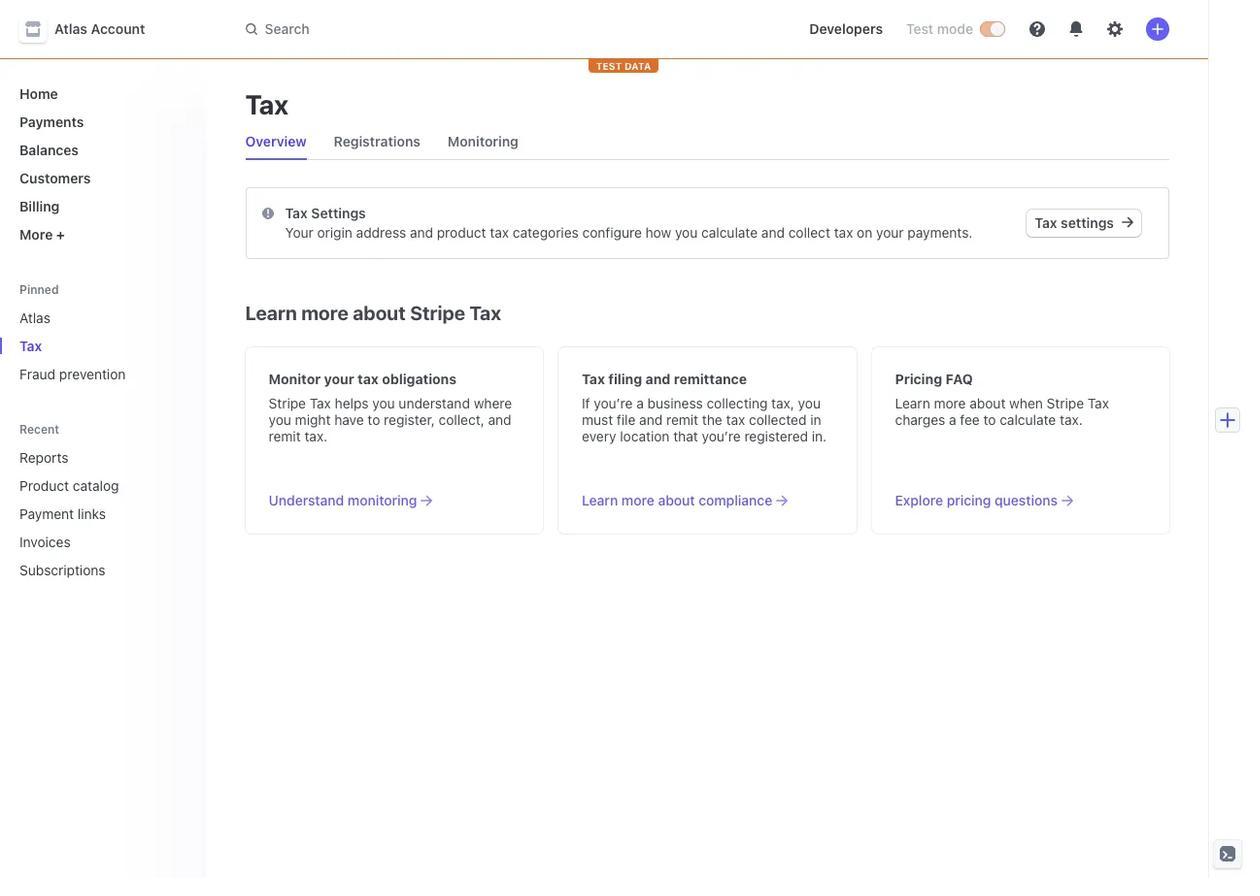 Task type: locate. For each thing, give the bounding box(es) containing it.
payments.
[[908, 224, 973, 241]]

1 vertical spatial atlas
[[19, 310, 50, 326]]

overview link
[[238, 128, 314, 155]]

2 horizontal spatial about
[[970, 395, 1006, 412]]

you
[[675, 224, 698, 241], [372, 395, 395, 412], [798, 395, 821, 412], [269, 412, 291, 428]]

if
[[582, 395, 590, 412]]

collected
[[749, 412, 807, 428]]

tax up the your at left top
[[285, 205, 308, 221]]

to right fee
[[983, 412, 996, 428]]

home
[[19, 85, 58, 102]]

1 vertical spatial you're
[[702, 428, 741, 445]]

1 vertical spatial about
[[970, 395, 1006, 412]]

1 horizontal spatial calculate
[[1000, 412, 1056, 428]]

calculate right how
[[701, 224, 758, 241]]

understand
[[269, 492, 344, 509]]

calculate
[[701, 224, 758, 241], [1000, 412, 1056, 428]]

calculate inside pricing faq learn more about when stripe tax charges a fee to calculate tax.
[[1000, 412, 1056, 428]]

0 horizontal spatial to
[[368, 412, 380, 428]]

remittance
[[674, 371, 747, 388]]

monitor
[[269, 371, 321, 388]]

test
[[906, 20, 933, 37]]

learn for learn more about stripe tax
[[245, 302, 297, 324]]

learn inside pricing faq learn more about when stripe tax charges a fee to calculate tax.
[[895, 395, 930, 412]]

explore pricing questions link
[[895, 491, 1073, 511]]

recent
[[19, 422, 59, 437]]

0 horizontal spatial learn
[[245, 302, 297, 324]]

learn for learn more about compliance
[[582, 492, 618, 509]]

1 horizontal spatial learn
[[582, 492, 618, 509]]

tax left "helps" on the left
[[310, 395, 331, 412]]

compliance
[[699, 492, 772, 509]]

you inside tax filing and remittance if you're a business collecting tax, you must file and remit the tax collected in every location that you're registered in.
[[798, 395, 821, 412]]

tax down product
[[470, 302, 501, 324]]

about
[[353, 302, 406, 324], [970, 395, 1006, 412], [658, 492, 695, 509]]

filing
[[608, 371, 642, 388]]

stripe
[[410, 302, 465, 324], [269, 395, 306, 412], [1047, 395, 1084, 412]]

you're down filing in the top of the page
[[594, 395, 633, 412]]

a left fee
[[949, 412, 956, 428]]

registrations link
[[326, 128, 428, 155]]

1 horizontal spatial a
[[949, 412, 956, 428]]

atlas inside pinned element
[[19, 310, 50, 326]]

1 horizontal spatial tax.
[[1060, 412, 1083, 428]]

tax inside pinned element
[[19, 338, 42, 355]]

atlas down pinned at the top left of the page
[[19, 310, 50, 326]]

registrations
[[334, 133, 420, 150]]

tax inside tax settings your origin address and product tax categories configure how you calculate and collect tax on your payments.
[[285, 205, 308, 221]]

2 horizontal spatial stripe
[[1047, 395, 1084, 412]]

your inside monitor your tax obligations stripe tax helps you understand where you might have to register, collect, and remit tax.
[[324, 371, 354, 388]]

fraud
[[19, 366, 55, 383]]

0 vertical spatial learn
[[245, 302, 297, 324]]

calculate inside tax settings your origin address and product tax categories configure how you calculate and collect tax on your payments.
[[701, 224, 758, 241]]

atlas for atlas
[[19, 310, 50, 326]]

in
[[810, 412, 821, 428]]

+
[[56, 226, 65, 243]]

registered
[[744, 428, 808, 445]]

1 horizontal spatial your
[[876, 224, 904, 241]]

more
[[301, 302, 348, 324], [934, 395, 966, 412], [621, 492, 654, 509]]

2 horizontal spatial learn
[[895, 395, 930, 412]]

tax. right the when
[[1060, 412, 1083, 428]]

remit inside tax filing and remittance if you're a business collecting tax, you must file and remit the tax collected in every location that you're registered in.
[[666, 412, 698, 428]]

pricing faq learn more about when stripe tax charges a fee to calculate tax.
[[895, 371, 1109, 428]]

about left compliance
[[658, 492, 695, 509]]

every
[[582, 428, 616, 445]]

tax
[[490, 224, 509, 241], [834, 224, 853, 241], [358, 371, 379, 388], [726, 412, 745, 428]]

have
[[334, 412, 364, 428]]

stripe inside monitor your tax obligations stripe tax helps you understand where you might have to register, collect, and remit tax.
[[269, 395, 306, 412]]

stripe right the when
[[1047, 395, 1084, 412]]

1 horizontal spatial you're
[[702, 428, 741, 445]]

1 vertical spatial your
[[324, 371, 354, 388]]

customers link
[[12, 162, 191, 194]]

helps
[[335, 395, 369, 412]]

tax right product
[[490, 224, 509, 241]]

1 horizontal spatial remit
[[666, 412, 698, 428]]

configure
[[582, 224, 642, 241]]

your right 'on'
[[876, 224, 904, 241]]

2 vertical spatial about
[[658, 492, 695, 509]]

and
[[410, 224, 433, 241], [761, 224, 785, 241], [646, 371, 671, 388], [488, 412, 511, 428], [639, 412, 663, 428]]

subscriptions link
[[12, 555, 164, 587]]

tax settings your origin address and product tax categories configure how you calculate and collect tax on your payments.
[[285, 205, 973, 241]]

developers link
[[802, 14, 891, 45]]

tax settings button
[[1027, 210, 1141, 237]]

tax inside pricing faq learn more about when stripe tax charges a fee to calculate tax.
[[1088, 395, 1109, 412]]

0 horizontal spatial your
[[324, 371, 354, 388]]

tax.
[[1060, 412, 1083, 428], [304, 428, 327, 445]]

tax up fraud at the left of the page
[[19, 338, 42, 355]]

more down faq
[[934, 395, 966, 412]]

atlas
[[54, 20, 87, 37], [19, 310, 50, 326]]

more down location
[[621, 492, 654, 509]]

you right tax,
[[798, 395, 821, 412]]

home link
[[12, 78, 191, 110]]

you're
[[594, 395, 633, 412], [702, 428, 741, 445]]

tax right the
[[726, 412, 745, 428]]

2 vertical spatial learn
[[582, 492, 618, 509]]

stripe down monitor
[[269, 395, 306, 412]]

more +
[[19, 226, 65, 243]]

and left collect
[[761, 224, 785, 241]]

calculate for you
[[701, 224, 758, 241]]

a right file
[[636, 395, 644, 412]]

tax up "helps" on the left
[[358, 371, 379, 388]]

explore pricing questions
[[895, 492, 1058, 509]]

collect
[[788, 224, 830, 241]]

1 horizontal spatial more
[[621, 492, 654, 509]]

1 horizontal spatial to
[[983, 412, 996, 428]]

tax left settings
[[1035, 215, 1057, 231]]

balances
[[19, 142, 79, 158]]

that
[[673, 428, 698, 445]]

1 vertical spatial more
[[934, 395, 966, 412]]

learn more about compliance link
[[582, 491, 788, 511]]

1 horizontal spatial about
[[658, 492, 695, 509]]

0 horizontal spatial atlas
[[19, 310, 50, 326]]

tax. inside monitor your tax obligations stripe tax helps you understand where you might have to register, collect, and remit tax.
[[304, 428, 327, 445]]

pricing
[[947, 492, 991, 509]]

billing link
[[12, 190, 191, 222]]

0 vertical spatial your
[[876, 224, 904, 241]]

to right have
[[368, 412, 380, 428]]

0 horizontal spatial about
[[353, 302, 406, 324]]

0 horizontal spatial a
[[636, 395, 644, 412]]

about up obligations
[[353, 302, 406, 324]]

0 horizontal spatial tax.
[[304, 428, 327, 445]]

0 vertical spatial you're
[[594, 395, 633, 412]]

test data
[[596, 60, 651, 72]]

fraud prevention link
[[12, 358, 191, 390]]

product
[[437, 224, 486, 241]]

stripe up obligations
[[410, 302, 465, 324]]

tab list containing overview
[[238, 124, 1169, 160]]

links
[[78, 506, 106, 523]]

monitoring link
[[440, 128, 526, 155]]

tax. left have
[[304, 428, 327, 445]]

payments link
[[12, 106, 191, 138]]

0 vertical spatial about
[[353, 302, 406, 324]]

notifications image
[[1068, 21, 1084, 37]]

about for compliance
[[658, 492, 695, 509]]

atlas left account
[[54, 20, 87, 37]]

remit down monitor
[[269, 428, 301, 445]]

Search text field
[[234, 11, 778, 47]]

your
[[876, 224, 904, 241], [324, 371, 354, 388]]

about down faq
[[970, 395, 1006, 412]]

1 horizontal spatial atlas
[[54, 20, 87, 37]]

2 vertical spatial more
[[621, 492, 654, 509]]

more up monitor
[[301, 302, 348, 324]]

tax inside monitor your tax obligations stripe tax helps you understand where you might have to register, collect, and remit tax.
[[310, 395, 331, 412]]

reports link
[[12, 442, 164, 474]]

about inside pricing faq learn more about when stripe tax charges a fee to calculate tax.
[[970, 395, 1006, 412]]

invoices
[[19, 534, 71, 551]]

location
[[620, 428, 670, 445]]

learn down "every"
[[582, 492, 618, 509]]

tax up if
[[582, 371, 605, 388]]

0 horizontal spatial remit
[[269, 428, 301, 445]]

atlas inside button
[[54, 20, 87, 37]]

learn down the pricing
[[895, 395, 930, 412]]

you right how
[[675, 224, 698, 241]]

payments
[[19, 114, 84, 130]]

you're right that
[[702, 428, 741, 445]]

and right "collect,"
[[488, 412, 511, 428]]

calculate right fee
[[1000, 412, 1056, 428]]

your up "helps" on the left
[[324, 371, 354, 388]]

help image
[[1030, 21, 1045, 37]]

pinned
[[19, 283, 59, 297]]

obligations
[[382, 371, 457, 388]]

0 vertical spatial atlas
[[54, 20, 87, 37]]

1 vertical spatial learn
[[895, 395, 930, 412]]

0 vertical spatial calculate
[[701, 224, 758, 241]]

tax up overview at the left top of the page
[[245, 88, 289, 120]]

and left product
[[410, 224, 433, 241]]

tab list
[[238, 124, 1169, 160]]

1 vertical spatial calculate
[[1000, 412, 1056, 428]]

2 horizontal spatial more
[[934, 395, 966, 412]]

remit left the
[[666, 412, 698, 428]]

address
[[356, 224, 406, 241]]

tax
[[245, 88, 289, 120], [285, 205, 308, 221], [1035, 215, 1057, 231], [470, 302, 501, 324], [19, 338, 42, 355], [582, 371, 605, 388], [310, 395, 331, 412], [1088, 395, 1109, 412]]

1 to from the left
[[368, 412, 380, 428]]

tax filing and remittance if you're a business collecting tax, you must file and remit the tax collected in every location that you're registered in.
[[582, 371, 827, 445]]

2 to from the left
[[983, 412, 996, 428]]

to
[[368, 412, 380, 428], [983, 412, 996, 428]]

0 horizontal spatial more
[[301, 302, 348, 324]]

you inside tax settings your origin address and product tax categories configure how you calculate and collect tax on your payments.
[[675, 224, 698, 241]]

on
[[857, 224, 872, 241]]

0 horizontal spatial stripe
[[269, 395, 306, 412]]

tax right the when
[[1088, 395, 1109, 412]]

categories
[[513, 224, 579, 241]]

0 horizontal spatial calculate
[[701, 224, 758, 241]]

0 vertical spatial more
[[301, 302, 348, 324]]

invoices link
[[12, 526, 164, 558]]

learn up monitor
[[245, 302, 297, 324]]



Task type: describe. For each thing, give the bounding box(es) containing it.
to inside pricing faq learn more about when stripe tax charges a fee to calculate tax.
[[983, 412, 996, 428]]

questions
[[995, 492, 1058, 509]]

must
[[582, 412, 613, 428]]

tax inside monitor your tax obligations stripe tax helps you understand where you might have to register, collect, and remit tax.
[[358, 371, 379, 388]]

payment
[[19, 506, 74, 523]]

remit inside monitor your tax obligations stripe tax helps you understand where you might have to register, collect, and remit tax.
[[269, 428, 301, 445]]

understand monitoring
[[269, 492, 417, 509]]

atlas account button
[[19, 16, 165, 43]]

in.
[[812, 428, 827, 445]]

more for learn more about compliance
[[621, 492, 654, 509]]

product
[[19, 478, 69, 494]]

settings image
[[1107, 21, 1123, 37]]

collect,
[[439, 412, 484, 428]]

product catalog
[[19, 478, 119, 494]]

more inside pricing faq learn more about when stripe tax charges a fee to calculate tax.
[[934, 395, 966, 412]]

recent element
[[0, 442, 206, 587]]

balances link
[[12, 134, 191, 166]]

pinned navigation links element
[[12, 274, 195, 390]]

your
[[285, 224, 313, 241]]

tax left 'on'
[[834, 224, 853, 241]]

explore
[[895, 492, 943, 509]]

business
[[647, 395, 703, 412]]

data
[[624, 60, 651, 72]]

understand monitoring link
[[269, 491, 433, 511]]

more
[[19, 226, 53, 243]]

origin
[[317, 224, 352, 241]]

when
[[1009, 395, 1043, 412]]

stripe inside pricing faq learn more about when stripe tax charges a fee to calculate tax.
[[1047, 395, 1084, 412]]

about for stripe
[[353, 302, 406, 324]]

recent navigation links element
[[0, 414, 206, 587]]

to inside monitor your tax obligations stripe tax helps you understand where you might have to register, collect, and remit tax.
[[368, 412, 380, 428]]

and inside monitor your tax obligations stripe tax helps you understand where you might have to register, collect, and remit tax.
[[488, 412, 511, 428]]

monitoring
[[448, 133, 519, 150]]

and up business
[[646, 371, 671, 388]]

monitoring
[[348, 492, 417, 509]]

account
[[91, 20, 145, 37]]

1 horizontal spatial stripe
[[410, 302, 465, 324]]

atlas for atlas account
[[54, 20, 87, 37]]

you left might
[[269, 412, 291, 428]]

tax,
[[771, 395, 794, 412]]

file
[[617, 412, 636, 428]]

core navigation links element
[[12, 78, 191, 251]]

reports
[[19, 450, 68, 466]]

tax inside button
[[1035, 215, 1057, 231]]

tax link
[[12, 330, 191, 362]]

understand
[[399, 395, 470, 412]]

developers
[[809, 20, 883, 37]]

overview
[[245, 133, 307, 150]]

your inside tax settings your origin address and product tax categories configure how you calculate and collect tax on your payments.
[[876, 224, 904, 241]]

payment links link
[[12, 498, 164, 530]]

more for learn more about stripe tax
[[301, 302, 348, 324]]

tax inside tax filing and remittance if you're a business collecting tax, you must file and remit the tax collected in every location that you're registered in.
[[582, 371, 605, 388]]

pricing
[[895, 371, 942, 388]]

collecting
[[707, 395, 768, 412]]

subscriptions
[[19, 562, 105, 579]]

prevention
[[59, 366, 126, 383]]

test mode
[[906, 20, 973, 37]]

register,
[[384, 412, 435, 428]]

catalog
[[73, 478, 119, 494]]

pinned element
[[12, 302, 191, 390]]

settings
[[311, 205, 366, 221]]

settings
[[1061, 215, 1114, 231]]

monitor your tax obligations stripe tax helps you understand where you might have to register, collect, and remit tax.
[[269, 371, 512, 445]]

how
[[645, 224, 671, 241]]

fraud prevention
[[19, 366, 126, 383]]

fee
[[960, 412, 980, 428]]

learn more about compliance
[[582, 492, 772, 509]]

a inside pricing faq learn more about when stripe tax charges a fee to calculate tax.
[[949, 412, 956, 428]]

billing
[[19, 198, 60, 215]]

search
[[265, 20, 310, 37]]

mode
[[937, 20, 973, 37]]

faq
[[946, 371, 973, 388]]

where
[[474, 395, 512, 412]]

tax inside tax filing and remittance if you're a business collecting tax, you must file and remit the tax collected in every location that you're registered in.
[[726, 412, 745, 428]]

you right "helps" on the left
[[372, 395, 395, 412]]

product catalog link
[[12, 470, 164, 502]]

charges
[[895, 412, 945, 428]]

payment links
[[19, 506, 106, 523]]

a inside tax filing and remittance if you're a business collecting tax, you must file and remit the tax collected in every location that you're registered in.
[[636, 395, 644, 412]]

Search search field
[[234, 11, 778, 47]]

tax settings
[[1035, 215, 1114, 231]]

learn more about stripe tax
[[245, 302, 501, 324]]

0 horizontal spatial you're
[[594, 395, 633, 412]]

tax. inside pricing faq learn more about when stripe tax charges a fee to calculate tax.
[[1060, 412, 1083, 428]]

calculate for to
[[1000, 412, 1056, 428]]

atlas link
[[12, 302, 191, 334]]

and right file
[[639, 412, 663, 428]]

customers
[[19, 170, 91, 186]]



Task type: vqa. For each thing, say whether or not it's contained in the screenshot.
always
no



